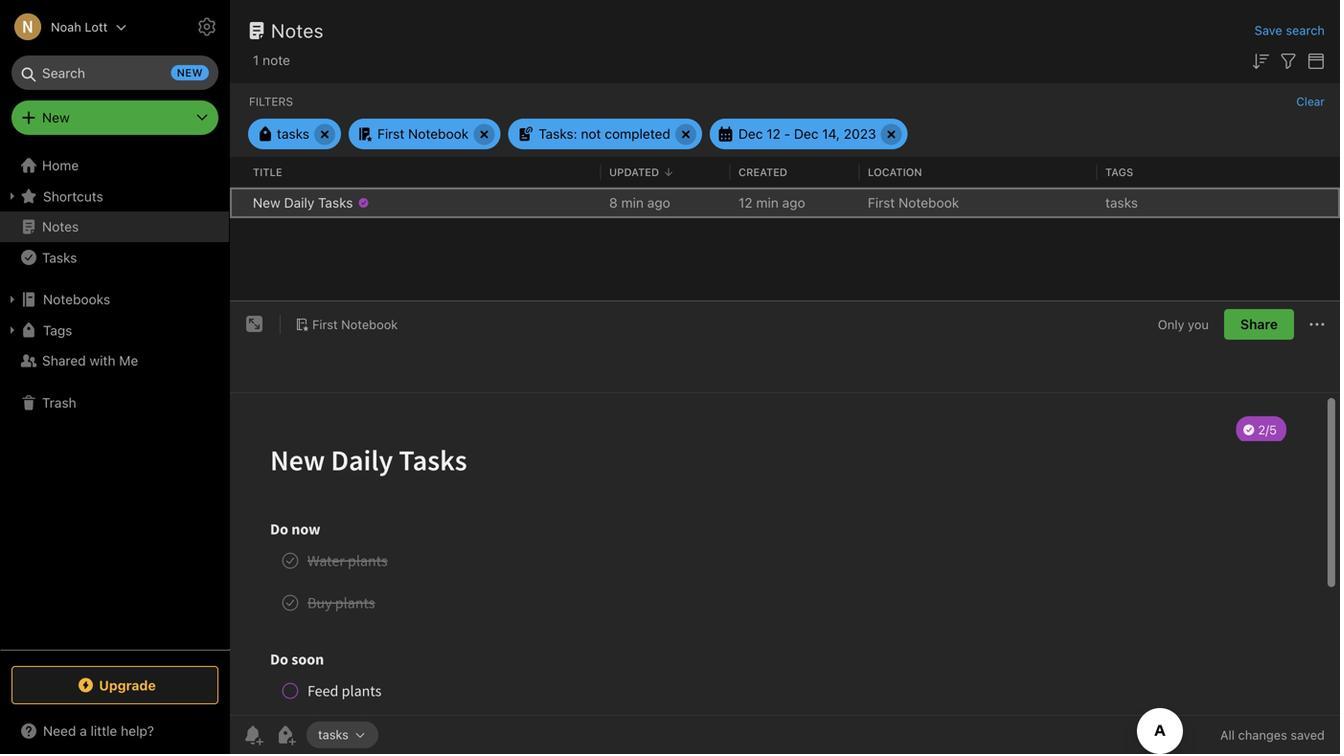 Task type: vqa. For each thing, say whether or not it's contained in the screenshot.
second thumbnail from the right
no



Task type: locate. For each thing, give the bounding box(es) containing it.
1 vertical spatial new
[[253, 195, 280, 211]]

new
[[42, 110, 70, 125], [253, 195, 280, 211]]

new for new daily tasks
[[253, 195, 280, 211]]

tree containing home
[[0, 150, 230, 649]]

shared with me link
[[0, 346, 229, 376]]

tasks button
[[248, 119, 341, 149], [307, 722, 378, 749]]

row group containing new daily tasks
[[230, 188, 1340, 218]]

min right 8
[[621, 195, 644, 211]]

1 ago from the left
[[647, 195, 670, 211]]

tags
[[1105, 166, 1133, 178], [43, 323, 72, 338]]

12 min ago
[[738, 195, 805, 211]]

0 horizontal spatial tags
[[43, 323, 72, 338]]

note
[[263, 52, 290, 68]]

12
[[767, 126, 781, 142], [738, 195, 753, 211]]

click to collapse image
[[223, 719, 237, 742]]

1 horizontal spatial dec
[[794, 126, 818, 142]]

tasks button right add tag icon on the left bottom
[[307, 722, 378, 749]]

first notebook button
[[349, 119, 500, 149], [288, 311, 405, 338]]

tasks right the daily
[[318, 195, 353, 211]]

Add filters field
[[1277, 48, 1300, 73]]

need
[[43, 724, 76, 739]]

2 vertical spatial notebook
[[341, 317, 398, 332]]

0 vertical spatial new
[[42, 110, 70, 125]]

0 horizontal spatial dec
[[738, 126, 763, 142]]

1 min from the left
[[621, 195, 644, 211]]

row group
[[230, 188, 1340, 218]]

expand tags image
[[5, 323, 20, 338]]

0 horizontal spatial tasks
[[42, 250, 77, 266]]

new up home
[[42, 110, 70, 125]]

0 vertical spatial notes
[[271, 19, 324, 42]]

0 vertical spatial first
[[377, 126, 405, 142]]

trash
[[42, 395, 76, 411]]

2 vertical spatial first
[[312, 317, 338, 332]]

2023
[[844, 126, 876, 142]]

WHAT'S NEW field
[[0, 716, 230, 747]]

notebook for first notebook button to the bottom
[[341, 317, 398, 332]]

1 vertical spatial first
[[868, 195, 895, 211]]

dec right "-"
[[794, 126, 818, 142]]

8 min ago
[[609, 195, 670, 211]]

need a little help?
[[43, 724, 154, 739]]

shared
[[42, 353, 86, 369]]

min down the 'created' on the top of the page
[[756, 195, 779, 211]]

2 horizontal spatial notebook
[[898, 195, 959, 211]]

cell
[[230, 188, 245, 218]]

1 vertical spatial notes
[[42, 219, 79, 235]]

tasks inside note window element
[[318, 728, 349, 742]]

2 vertical spatial first notebook
[[312, 317, 398, 332]]

notebook
[[408, 126, 469, 142], [898, 195, 959, 211], [341, 317, 398, 332]]

notes down shortcuts
[[42, 219, 79, 235]]

1 horizontal spatial 12
[[767, 126, 781, 142]]

tasks
[[277, 126, 309, 142], [1105, 195, 1138, 211], [318, 728, 349, 742]]

1 horizontal spatial first
[[377, 126, 405, 142]]

0 vertical spatial tasks
[[318, 195, 353, 211]]

ago for 12 min ago
[[782, 195, 805, 211]]

ago
[[647, 195, 670, 211], [782, 195, 805, 211]]

12 down the 'created' on the top of the page
[[738, 195, 753, 211]]

notes
[[271, 19, 324, 42], [42, 219, 79, 235]]

0 horizontal spatial tasks
[[277, 126, 309, 142]]

2 vertical spatial tasks
[[318, 728, 349, 742]]

upgrade button
[[11, 667, 218, 705]]

daily
[[284, 195, 314, 211]]

new down title
[[253, 195, 280, 211]]

min
[[621, 195, 644, 211], [756, 195, 779, 211]]

me
[[119, 353, 138, 369]]

0 vertical spatial notebook
[[408, 126, 469, 142]]

settings image
[[195, 15, 218, 38]]

notes up note
[[271, 19, 324, 42]]

14,
[[822, 126, 840, 142]]

2 ago from the left
[[782, 195, 805, 211]]

home link
[[0, 150, 230, 181]]

filters
[[249, 95, 293, 108]]

tasks inside button
[[42, 250, 77, 266]]

1 horizontal spatial notebook
[[408, 126, 469, 142]]

Sort options field
[[1249, 48, 1272, 73]]

a
[[80, 724, 87, 739]]

0 horizontal spatial 12
[[738, 195, 753, 211]]

tasks:
[[539, 126, 577, 142]]

1 vertical spatial notebook
[[898, 195, 959, 211]]

lott
[[85, 20, 108, 34]]

all changes saved
[[1220, 728, 1325, 743]]

View options field
[[1300, 48, 1328, 73]]

first inside note window element
[[312, 317, 338, 332]]

0 horizontal spatial new
[[42, 110, 70, 125]]

first notebook
[[377, 126, 469, 142], [868, 195, 959, 211], [312, 317, 398, 332]]

first
[[377, 126, 405, 142], [868, 195, 895, 211], [312, 317, 338, 332]]

tree
[[0, 150, 230, 649]]

1 horizontal spatial tasks
[[318, 728, 349, 742]]

more actions image
[[1306, 313, 1329, 336]]

1 horizontal spatial ago
[[782, 195, 805, 211]]

1 vertical spatial tasks
[[1105, 195, 1138, 211]]

Note Editor text field
[[230, 394, 1340, 716]]

2 dec from the left
[[794, 126, 818, 142]]

notebook inside note window element
[[341, 317, 398, 332]]

1 horizontal spatial min
[[756, 195, 779, 211]]

0 horizontal spatial notes
[[42, 219, 79, 235]]

new search field
[[25, 56, 209, 90]]

0 vertical spatial tasks button
[[248, 119, 341, 149]]

with
[[90, 353, 115, 369]]

More actions field
[[1306, 310, 1329, 340]]

tasks: not completed button
[[508, 119, 702, 149]]

2 horizontal spatial first
[[868, 195, 895, 211]]

0 vertical spatial first notebook
[[377, 126, 469, 142]]

min for 8
[[621, 195, 644, 211]]

0 horizontal spatial min
[[621, 195, 644, 211]]

clear
[[1296, 95, 1325, 108]]

add filters image
[[1277, 50, 1300, 73]]

you
[[1188, 317, 1209, 332]]

upgrade
[[99, 678, 156, 694]]

12 left "-"
[[767, 126, 781, 142]]

tasks up the notebooks
[[42, 250, 77, 266]]

-
[[784, 126, 790, 142]]

tasks
[[318, 195, 353, 211], [42, 250, 77, 266]]

ago down the updated
[[647, 195, 670, 211]]

dec left "-"
[[738, 126, 763, 142]]

shared with me
[[42, 353, 138, 369]]

Search text field
[[25, 56, 205, 90]]

tasks button
[[0, 242, 229, 273]]

notebook for first notebook button to the top
[[408, 126, 469, 142]]

ago for 8 min ago
[[647, 195, 670, 211]]

1 vertical spatial 12
[[738, 195, 753, 211]]

first notebook inside note window element
[[312, 317, 398, 332]]

0 horizontal spatial ago
[[647, 195, 670, 211]]

clear button
[[1296, 95, 1325, 108]]

new inside row group
[[253, 195, 280, 211]]

tasks inside row group
[[318, 195, 353, 211]]

2 min from the left
[[756, 195, 779, 211]]

1 note
[[253, 52, 290, 68]]

1 vertical spatial tasks
[[42, 250, 77, 266]]

dec 12 - dec 14, 2023
[[738, 126, 876, 142]]

1 horizontal spatial tasks
[[318, 195, 353, 211]]

shortcuts button
[[0, 181, 229, 212]]

notes inside tree
[[42, 219, 79, 235]]

0 vertical spatial 12
[[767, 126, 781, 142]]

notes link
[[0, 212, 229, 242]]

1 vertical spatial tags
[[43, 323, 72, 338]]

tasks: not completed
[[539, 126, 670, 142]]

0 vertical spatial tags
[[1105, 166, 1133, 178]]

0 vertical spatial tasks
[[277, 126, 309, 142]]

shortcuts
[[43, 188, 103, 204]]

first inside row group
[[868, 195, 895, 211]]

new button
[[11, 101, 218, 135]]

new for new
[[42, 110, 70, 125]]

share
[[1240, 317, 1278, 333]]

1 horizontal spatial new
[[253, 195, 280, 211]]

ago down the 'created' on the top of the page
[[782, 195, 805, 211]]

first for first notebook button to the top
[[377, 126, 405, 142]]

dec
[[738, 126, 763, 142], [794, 126, 818, 142]]

tasks button down filters
[[248, 119, 341, 149]]

0 horizontal spatial first
[[312, 317, 338, 332]]

noah
[[51, 20, 81, 34]]

0 horizontal spatial notebook
[[341, 317, 398, 332]]

new inside popup button
[[42, 110, 70, 125]]



Task type: describe. For each thing, give the bounding box(es) containing it.
notebook inside row group
[[898, 195, 959, 211]]

1 dec from the left
[[738, 126, 763, 142]]

location
[[868, 166, 922, 178]]

min for 12
[[756, 195, 779, 211]]

12 inside row group
[[738, 195, 753, 211]]

first notebook for first notebook button to the bottom
[[312, 317, 398, 332]]

saved
[[1291, 728, 1325, 743]]

trash link
[[0, 388, 229, 419]]

new
[[177, 67, 203, 79]]

completed
[[605, 126, 670, 142]]

help?
[[121, 724, 154, 739]]

2 horizontal spatial tasks
[[1105, 195, 1138, 211]]

changes
[[1238, 728, 1287, 743]]

only you
[[1158, 317, 1209, 332]]

home
[[42, 158, 79, 173]]

save search button
[[1254, 21, 1325, 40]]

only
[[1158, 317, 1184, 332]]

updated
[[609, 166, 659, 178]]

search
[[1286, 23, 1325, 37]]

new daily tasks
[[253, 195, 353, 211]]

1 horizontal spatial tags
[[1105, 166, 1133, 178]]

expand notebooks image
[[5, 292, 20, 307]]

notebooks link
[[0, 284, 229, 315]]

8
[[609, 195, 618, 211]]

not
[[581, 126, 601, 142]]

12 inside dec 12 - dec 14, 2023 button
[[767, 126, 781, 142]]

1 vertical spatial first notebook button
[[288, 311, 405, 338]]

all
[[1220, 728, 1235, 743]]

little
[[91, 724, 117, 739]]

0 vertical spatial first notebook button
[[349, 119, 500, 149]]

first notebook for first notebook button to the top
[[377, 126, 469, 142]]

add tag image
[[274, 724, 297, 747]]

tags button
[[0, 315, 229, 346]]

share button
[[1224, 310, 1294, 340]]

1 horizontal spatial notes
[[271, 19, 324, 42]]

title
[[253, 166, 282, 178]]

save search
[[1254, 23, 1325, 37]]

1 vertical spatial first notebook
[[868, 195, 959, 211]]

first for first notebook button to the bottom
[[312, 317, 338, 332]]

1
[[253, 52, 259, 68]]

Account field
[[0, 8, 127, 46]]

1 vertical spatial tasks button
[[307, 722, 378, 749]]

add a reminder image
[[241, 724, 264, 747]]

created
[[738, 166, 787, 178]]

dec 12 - dec 14, 2023 button
[[710, 119, 908, 149]]

save
[[1254, 23, 1282, 37]]

noah lott
[[51, 20, 108, 34]]

tags inside button
[[43, 323, 72, 338]]

expand note image
[[243, 313, 266, 336]]

note window element
[[230, 302, 1340, 755]]

notebooks
[[43, 292, 110, 307]]

tasks Tag actions field
[[349, 729, 367, 742]]



